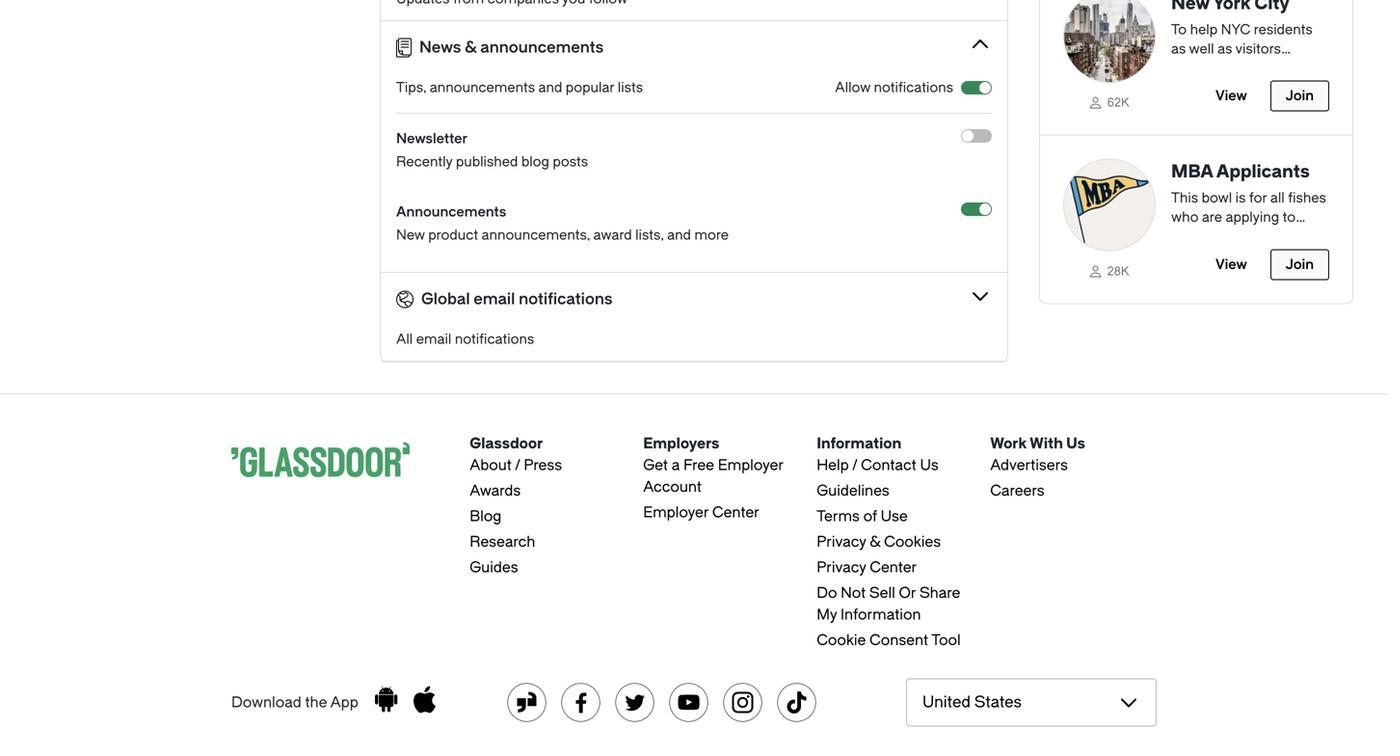 Task type: locate. For each thing, give the bounding box(es) containing it.
press
[[524, 457, 562, 474]]

tips, announcements and popular lists
[[396, 80, 643, 95]]

image for bowl image for 28k
[[1064, 159, 1156, 251]]

is
[[1236, 190, 1247, 206]]

1 horizontal spatial center
[[870, 559, 917, 576]]

announcements up tips, announcements and popular lists
[[481, 39, 604, 56]]

1 horizontal spatial /
[[853, 457, 858, 474]]

center up sell
[[870, 559, 917, 576]]

and right lists,
[[668, 227, 691, 243]]

allow notifications
[[836, 80, 954, 95]]

/ right help
[[853, 457, 858, 474]]

0 vertical spatial center
[[713, 504, 760, 521]]

award
[[594, 227, 632, 243]]

download the app
[[231, 694, 359, 711]]

1 mba from the top
[[1172, 162, 1214, 182]]

are
[[1203, 209, 1223, 225]]

1 horizontal spatial us
[[1067, 435, 1086, 452]]

center down get a free employer account link
[[713, 504, 760, 521]]

0 vertical spatial notifications
[[874, 80, 954, 95]]

image for bowl image up 62k link
[[1064, 0, 1156, 83]]

notifications for all email notifications
[[455, 331, 535, 347]]

us inside work with us advertisers careers
[[1067, 435, 1086, 452]]

bowl
[[1202, 190, 1233, 206]]

us right with
[[1067, 435, 1086, 452]]

employer right free
[[718, 457, 784, 474]]

notifications for global email notifications
[[519, 290, 613, 308]]

do not sell or share my information link
[[817, 584, 961, 624]]

& down of
[[870, 533, 881, 551]]

guides
[[470, 559, 518, 576]]

information down sell
[[841, 606, 922, 624]]

us right the "contact"
[[921, 457, 939, 474]]

applying
[[1226, 209, 1280, 225]]

2 vertical spatial notifications
[[455, 331, 535, 347]]

0 vertical spatial mba
[[1172, 162, 1214, 182]]

0 horizontal spatial center
[[713, 504, 760, 521]]

&
[[465, 39, 477, 56], [870, 533, 881, 551]]

all
[[396, 331, 413, 347]]

privacy down terms
[[817, 533, 867, 551]]

employer down account
[[643, 504, 709, 521]]

my
[[817, 606, 837, 624]]

awards link
[[470, 482, 521, 500]]

recently
[[396, 154, 453, 170]]

0 vertical spatial image for bowl image
[[1064, 0, 1156, 83]]

/ down glassdoor
[[515, 457, 520, 474]]

0 vertical spatial &
[[465, 39, 477, 56]]

1 vertical spatial email
[[416, 331, 452, 347]]

0 horizontal spatial /
[[515, 457, 520, 474]]

careers
[[991, 482, 1045, 500]]

1 vertical spatial us
[[921, 457, 939, 474]]

image for bowl image
[[1064, 0, 1156, 83], [1064, 159, 1156, 251]]

0 vertical spatial email
[[474, 290, 515, 308]]

1 vertical spatial privacy
[[817, 559, 867, 576]]

announcements
[[481, 39, 604, 56], [430, 80, 535, 95]]

announcements new product announcements, award lists, and more
[[396, 204, 729, 243]]

0 horizontal spatial email
[[416, 331, 452, 347]]

employers get a free employer account employer center
[[643, 435, 784, 521]]

& right news
[[465, 39, 477, 56]]

awards
[[470, 482, 521, 500]]

0 horizontal spatial and
[[539, 80, 563, 95]]

announcements down news & announcements
[[430, 80, 535, 95]]

1 horizontal spatial employer
[[718, 457, 784, 474]]

privacy center link
[[817, 559, 917, 576]]

0 horizontal spatial &
[[465, 39, 477, 56]]

1 horizontal spatial email
[[474, 290, 515, 308]]

2 image for bowl image from the top
[[1064, 159, 1156, 251]]

and
[[539, 80, 563, 95], [668, 227, 691, 243]]

advertisers
[[991, 457, 1068, 474]]

/ inside the glassdoor about / press awards blog research guides
[[515, 457, 520, 474]]

allow
[[836, 80, 871, 95]]

mba applicants this bowl is for all fishes who are applying to mba programs
[[1172, 162, 1327, 245]]

a
[[672, 457, 680, 474]]

us
[[1067, 435, 1086, 452], [921, 457, 939, 474]]

1 vertical spatial image for bowl image
[[1064, 159, 1156, 251]]

1 horizontal spatial and
[[668, 227, 691, 243]]

privacy
[[817, 533, 867, 551], [817, 559, 867, 576]]

center
[[713, 504, 760, 521], [870, 559, 917, 576]]

guidelines
[[817, 482, 890, 500]]

notifications down "announcements,"
[[519, 290, 613, 308]]

28k link
[[1064, 262, 1156, 280]]

0 vertical spatial privacy
[[817, 533, 867, 551]]

1 vertical spatial mba
[[1172, 229, 1203, 245]]

the
[[305, 694, 327, 711]]

/ for help
[[853, 457, 858, 474]]

privacy up not
[[817, 559, 867, 576]]

information
[[817, 435, 902, 452], [841, 606, 922, 624]]

/
[[515, 457, 520, 474], [853, 457, 858, 474]]

notifications right allow
[[874, 80, 954, 95]]

employer
[[718, 457, 784, 474], [643, 504, 709, 521]]

information up help / contact us link
[[817, 435, 902, 452]]

not
[[841, 584, 866, 602]]

mba
[[1172, 162, 1214, 182], [1172, 229, 1203, 245]]

and left popular on the top of the page
[[539, 80, 563, 95]]

applicants
[[1217, 162, 1311, 182]]

blog link
[[470, 508, 502, 525]]

announcements
[[396, 204, 507, 220]]

1 vertical spatial employer
[[643, 504, 709, 521]]

image for bowl image inside 62k button
[[1064, 0, 1156, 83]]

published
[[456, 154, 518, 170]]

account
[[643, 478, 702, 496]]

image for bowl image up 28k link
[[1064, 159, 1156, 251]]

2 / from the left
[[853, 457, 858, 474]]

posts
[[553, 154, 588, 170]]

notifications down the global email notifications
[[455, 331, 535, 347]]

1 vertical spatial notifications
[[519, 290, 613, 308]]

email right all
[[416, 331, 452, 347]]

center inside employers get a free employer account employer center
[[713, 504, 760, 521]]

0 vertical spatial us
[[1067, 435, 1086, 452]]

/ inside information help / contact us guidelines terms of use privacy & cookies privacy center do not sell or share my information cookie consent tool
[[853, 457, 858, 474]]

global email notifications
[[421, 290, 613, 308]]

cookies
[[885, 533, 941, 551]]

careers link
[[991, 482, 1045, 500]]

and inside announcements new product announcements, award lists, and more
[[668, 227, 691, 243]]

to
[[1283, 209, 1296, 225]]

use
[[881, 508, 908, 525]]

all email notifications
[[396, 331, 535, 347]]

1 image for bowl image from the top
[[1064, 0, 1156, 83]]

1 vertical spatial information
[[841, 606, 922, 624]]

0 horizontal spatial us
[[921, 457, 939, 474]]

1 vertical spatial and
[[668, 227, 691, 243]]

announcements,
[[482, 227, 590, 243]]

1 / from the left
[[515, 457, 520, 474]]

mba up the this
[[1172, 162, 1214, 182]]

advertisers link
[[991, 457, 1068, 474]]

1 vertical spatial &
[[870, 533, 881, 551]]

1 horizontal spatial &
[[870, 533, 881, 551]]

or
[[899, 584, 916, 602]]

free
[[684, 457, 715, 474]]

email right global
[[474, 290, 515, 308]]

mba down who
[[1172, 229, 1203, 245]]

popular
[[566, 80, 615, 95]]

work with us advertisers careers
[[991, 435, 1086, 500]]

0 vertical spatial employer
[[718, 457, 784, 474]]

1 vertical spatial center
[[870, 559, 917, 576]]



Task type: vqa. For each thing, say whether or not it's contained in the screenshot.
discover
no



Task type: describe. For each thing, give the bounding box(es) containing it.
app
[[330, 694, 359, 711]]

0 vertical spatial and
[[539, 80, 563, 95]]

0 vertical spatial information
[[817, 435, 902, 452]]

help
[[817, 457, 849, 474]]

email for all
[[416, 331, 452, 347]]

62k button
[[1041, 0, 1353, 135]]

with
[[1030, 435, 1064, 452]]

Select your country button
[[907, 679, 1157, 727]]

62k link
[[1064, 93, 1156, 111]]

tips,
[[396, 80, 427, 95]]

us inside information help / contact us guidelines terms of use privacy & cookies privacy center do not sell or share my information cookie consent tool
[[921, 457, 939, 474]]

0 horizontal spatial employer
[[643, 504, 709, 521]]

contact
[[861, 457, 917, 474]]

newsletter recently published blog posts
[[396, 131, 588, 170]]

28k
[[1108, 265, 1130, 278]]

download
[[231, 694, 302, 711]]

cookie consent tool link
[[817, 632, 961, 649]]

1 vertical spatial announcements
[[430, 80, 535, 95]]

guides link
[[470, 559, 518, 576]]

help / contact us link
[[817, 457, 939, 474]]

2 privacy from the top
[[817, 559, 867, 576]]

0 vertical spatial announcements
[[481, 39, 604, 56]]

center inside information help / contact us guidelines terms of use privacy & cookies privacy center do not sell or share my information cookie consent tool
[[870, 559, 917, 576]]

terms
[[817, 508, 860, 525]]

fishes
[[1289, 190, 1327, 206]]

lists,
[[636, 227, 664, 243]]

sell
[[870, 584, 896, 602]]

glassdoor about / press awards blog research guides
[[470, 435, 562, 576]]

lists
[[618, 80, 643, 95]]

guidelines link
[[817, 482, 890, 500]]

glassdoor
[[470, 435, 543, 452]]

employers
[[643, 435, 720, 452]]

image for bowl image for 62k
[[1064, 0, 1156, 83]]

all
[[1271, 190, 1285, 206]]

news
[[420, 39, 461, 56]]

blog
[[522, 154, 550, 170]]

consent
[[870, 632, 929, 649]]

research link
[[470, 533, 536, 551]]

news & announcements
[[420, 39, 604, 56]]

employer center link
[[643, 504, 760, 521]]

& inside information help / contact us guidelines terms of use privacy & cookies privacy center do not sell or share my information cookie consent tool
[[870, 533, 881, 551]]

new
[[396, 227, 425, 243]]

get a free employer account link
[[643, 457, 784, 496]]

2 mba from the top
[[1172, 229, 1203, 245]]

of
[[864, 508, 878, 525]]

more
[[695, 227, 729, 243]]

blog
[[470, 508, 502, 525]]

terms of use link
[[817, 508, 908, 525]]

share
[[920, 584, 961, 602]]

62k
[[1108, 96, 1130, 109]]

for
[[1250, 190, 1268, 206]]

get
[[643, 457, 668, 474]]

work
[[991, 435, 1027, 452]]

programs
[[1207, 229, 1269, 245]]

about
[[470, 457, 512, 474]]

tool
[[932, 632, 961, 649]]

product
[[428, 227, 478, 243]]

cookie
[[817, 632, 866, 649]]

do
[[817, 584, 838, 602]]

research
[[470, 533, 536, 551]]

newsletter
[[396, 131, 468, 147]]

privacy & cookies link
[[817, 533, 941, 551]]

/ for about
[[515, 457, 520, 474]]

global
[[421, 290, 470, 308]]

who
[[1172, 209, 1199, 225]]

this
[[1172, 190, 1199, 206]]

about / press link
[[470, 457, 562, 474]]

information help / contact us guidelines terms of use privacy & cookies privacy center do not sell or share my information cookie consent tool
[[817, 435, 961, 649]]

1 privacy from the top
[[817, 533, 867, 551]]

email for global
[[474, 290, 515, 308]]



